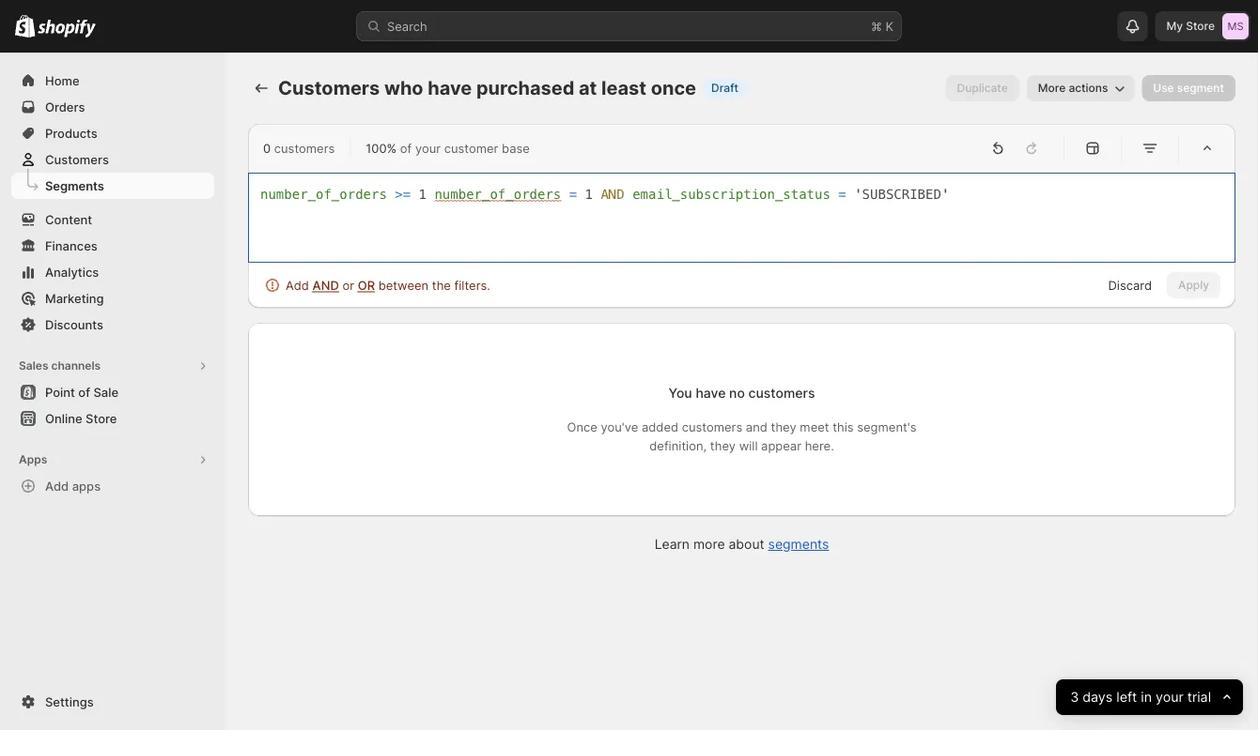 Task type: describe. For each thing, give the bounding box(es) containing it.
online
[[45, 412, 82, 426]]

draft
[[711, 81, 739, 95]]

use segment button
[[1142, 75, 1236, 101]]

point of sale link
[[11, 380, 214, 406]]

apps
[[72, 479, 101, 494]]

and
[[312, 278, 339, 293]]

segments link
[[11, 173, 214, 199]]

marketing link
[[11, 286, 214, 312]]

who
[[384, 77, 423, 100]]

segments
[[768, 537, 829, 553]]

finances link
[[11, 233, 214, 259]]

content link
[[11, 207, 214, 233]]

more actions button
[[1027, 75, 1134, 101]]

⌘ k
[[871, 19, 894, 33]]

0
[[263, 141, 271, 155]]

1 horizontal spatial they
[[771, 420, 796, 435]]

products link
[[11, 120, 214, 147]]

here.
[[805, 439, 834, 453]]

3 days left in your trial button
[[1056, 680, 1243, 716]]

point of sale
[[45, 385, 118, 400]]

discounts
[[45, 318, 103, 332]]

customers for customers who have purchased at least once
[[278, 77, 380, 100]]

apps button
[[11, 447, 214, 474]]

you have no customers
[[669, 386, 815, 402]]

1 horizontal spatial have
[[696, 386, 726, 402]]

about
[[729, 537, 764, 553]]

between
[[378, 278, 429, 293]]

settings
[[45, 695, 94, 710]]

at
[[579, 77, 597, 100]]

discard button
[[1097, 272, 1163, 299]]

use segment
[[1153, 81, 1224, 95]]

3
[[1070, 690, 1079, 706]]

content
[[45, 212, 92, 227]]

left
[[1116, 690, 1137, 706]]

1 horizontal spatial shopify image
[[38, 19, 96, 38]]

or button
[[358, 276, 375, 295]]

and button
[[312, 276, 339, 295]]

appear
[[761, 439, 801, 453]]

sales channels
[[19, 359, 101, 373]]

sale
[[93, 385, 118, 400]]

add apps button
[[11, 474, 214, 500]]

store for online store
[[86, 412, 117, 426]]

my store
[[1166, 19, 1215, 33]]

0 vertical spatial your
[[415, 141, 441, 155]]

0 horizontal spatial they
[[710, 439, 736, 453]]

channels
[[51, 359, 101, 373]]

online store button
[[0, 406, 225, 432]]

you
[[669, 386, 692, 402]]

marketing
[[45, 291, 104, 306]]

Editor field
[[260, 185, 1223, 251]]

my store image
[[1222, 13, 1249, 39]]

least
[[601, 77, 646, 100]]

purchased
[[476, 77, 574, 100]]

settings link
[[11, 690, 214, 716]]

add for add and or or between the filters.
[[286, 278, 309, 293]]

more actions
[[1038, 81, 1108, 95]]

add apps
[[45, 479, 101, 494]]

segments link
[[768, 537, 829, 553]]

meet
[[800, 420, 829, 435]]

sales
[[19, 359, 48, 373]]

finances
[[45, 239, 98, 253]]

To create a segment, choose a template or apply a filter. text field
[[260, 185, 1223, 251]]

once
[[651, 77, 696, 100]]

my
[[1166, 19, 1183, 33]]

apps
[[19, 453, 47, 467]]



Task type: vqa. For each thing, say whether or not it's contained in the screenshot.
customer
yes



Task type: locate. For each thing, give the bounding box(es) containing it.
store right the my
[[1186, 19, 1215, 33]]

0 vertical spatial have
[[428, 77, 472, 100]]

0 horizontal spatial customers
[[274, 141, 335, 155]]

redo image
[[1022, 139, 1041, 158]]

customers
[[278, 77, 380, 100], [45, 152, 109, 167]]

customer
[[444, 141, 498, 155]]

and
[[746, 420, 768, 435]]

apply
[[1178, 279, 1209, 292]]

this
[[833, 420, 854, 435]]

you've
[[601, 420, 638, 435]]

definition,
[[649, 439, 707, 453]]

base
[[502, 141, 530, 155]]

customers for you have no customers
[[748, 386, 815, 402]]

online store link
[[11, 406, 214, 432]]

customers up "segments"
[[45, 152, 109, 167]]

store inside button
[[86, 412, 117, 426]]

sales channels button
[[11, 353, 214, 380]]

error alert
[[248, 263, 505, 308]]

add
[[286, 278, 309, 293], [45, 479, 69, 494]]

products
[[45, 126, 98, 140]]

use
[[1153, 81, 1174, 95]]

online store
[[45, 412, 117, 426]]

or
[[342, 278, 354, 293]]

discounts link
[[11, 312, 214, 338]]

1 vertical spatial add
[[45, 479, 69, 494]]

add and or or between the filters.
[[286, 278, 490, 293]]

customers up 0 customers
[[278, 77, 380, 100]]

1 horizontal spatial of
[[400, 141, 412, 155]]

customers up definition,
[[682, 420, 742, 435]]

0 horizontal spatial your
[[415, 141, 441, 155]]

have
[[428, 77, 472, 100], [696, 386, 726, 402]]

days
[[1082, 690, 1112, 706]]

1 vertical spatial have
[[696, 386, 726, 402]]

they up appear
[[771, 420, 796, 435]]

shopify image
[[15, 15, 35, 37], [38, 19, 96, 38]]

added
[[642, 420, 678, 435]]

apply button
[[1167, 272, 1220, 299]]

will
[[739, 439, 758, 453]]

1 horizontal spatial customers
[[682, 420, 742, 435]]

store down sale
[[86, 412, 117, 426]]

add left apps
[[45, 479, 69, 494]]

1 horizontal spatial your
[[1155, 690, 1183, 706]]

customers
[[274, 141, 335, 155], [748, 386, 815, 402], [682, 420, 742, 435]]

0 horizontal spatial shopify image
[[15, 15, 35, 37]]

0 vertical spatial they
[[771, 420, 796, 435]]

point
[[45, 385, 75, 400]]

they left the will
[[710, 439, 736, 453]]

orders link
[[11, 94, 214, 120]]

100%
[[366, 141, 397, 155]]

orders
[[45, 100, 85, 114]]

of inside point of sale link
[[78, 385, 90, 400]]

analytics link
[[11, 259, 214, 286]]

customers for customers
[[45, 152, 109, 167]]

your left customer
[[415, 141, 441, 155]]

more
[[693, 537, 725, 553]]

0 vertical spatial customers
[[274, 141, 335, 155]]

trial
[[1187, 690, 1211, 706]]

customers up and
[[748, 386, 815, 402]]

your inside 3 days left in your trial dropdown button
[[1155, 690, 1183, 706]]

or
[[358, 278, 375, 293]]

learn
[[655, 537, 690, 553]]

2 vertical spatial customers
[[682, 420, 742, 435]]

of for sale
[[78, 385, 90, 400]]

1 vertical spatial of
[[78, 385, 90, 400]]

have left no
[[696, 386, 726, 402]]

2 horizontal spatial customers
[[748, 386, 815, 402]]

discard
[[1108, 278, 1152, 293]]

1 horizontal spatial store
[[1186, 19, 1215, 33]]

your
[[415, 141, 441, 155], [1155, 690, 1183, 706]]

home link
[[11, 68, 214, 94]]

1 vertical spatial store
[[86, 412, 117, 426]]

of
[[400, 141, 412, 155], [78, 385, 90, 400]]

customers inside once you've added customers and they meet this segment's definition, they will appear here.
[[682, 420, 742, 435]]

have right who
[[428, 77, 472, 100]]

0 horizontal spatial of
[[78, 385, 90, 400]]

customers for once you've added customers and they meet this segment's definition, they will appear here.
[[682, 420, 742, 435]]

3 days left in your trial
[[1070, 690, 1211, 706]]

1 horizontal spatial customers
[[278, 77, 380, 100]]

1 vertical spatial customers
[[748, 386, 815, 402]]

filters.
[[454, 278, 490, 293]]

add inside button
[[45, 479, 69, 494]]

customers right 0
[[274, 141, 335, 155]]

segment's
[[857, 420, 916, 435]]

actions
[[1069, 81, 1108, 95]]

in
[[1141, 690, 1152, 706]]

0 vertical spatial add
[[286, 278, 309, 293]]

of left sale
[[78, 385, 90, 400]]

k
[[886, 19, 894, 33]]

no
[[729, 386, 745, 402]]

1 vertical spatial your
[[1155, 690, 1183, 706]]

customers who have purchased at least once
[[278, 77, 696, 100]]

add for add apps
[[45, 479, 69, 494]]

of for your
[[400, 141, 412, 155]]

0 horizontal spatial store
[[86, 412, 117, 426]]

0 horizontal spatial add
[[45, 479, 69, 494]]

0 vertical spatial store
[[1186, 19, 1215, 33]]

once
[[567, 420, 597, 435]]

search
[[387, 19, 427, 33]]

duplicate button
[[946, 75, 1019, 101]]

more
[[1038, 81, 1066, 95]]

1 vertical spatial customers
[[45, 152, 109, 167]]

home
[[45, 73, 79, 88]]

add inside error alert
[[286, 278, 309, 293]]

learn more about segments
[[655, 537, 829, 553]]

0 customers
[[263, 141, 335, 155]]

store for my store
[[1186, 19, 1215, 33]]

0 horizontal spatial have
[[428, 77, 472, 100]]

0 vertical spatial of
[[400, 141, 412, 155]]

customers link
[[11, 147, 214, 173]]

duplicate
[[957, 81, 1008, 95]]

once you've added customers and they meet this segment's definition, they will appear here.
[[567, 420, 916, 453]]

segment
[[1177, 81, 1224, 95]]

add left "and"
[[286, 278, 309, 293]]

they
[[771, 420, 796, 435], [710, 439, 736, 453]]

analytics
[[45, 265, 99, 280]]

of right 100%
[[400, 141, 412, 155]]

point of sale button
[[0, 380, 225, 406]]

0 vertical spatial customers
[[278, 77, 380, 100]]

the
[[432, 278, 451, 293]]

100% of your customer base
[[366, 141, 530, 155]]

1 horizontal spatial add
[[286, 278, 309, 293]]

⌘
[[871, 19, 882, 33]]

your right the in
[[1155, 690, 1183, 706]]

1 vertical spatial they
[[710, 439, 736, 453]]

0 horizontal spatial customers
[[45, 152, 109, 167]]

segments
[[45, 179, 104, 193]]



